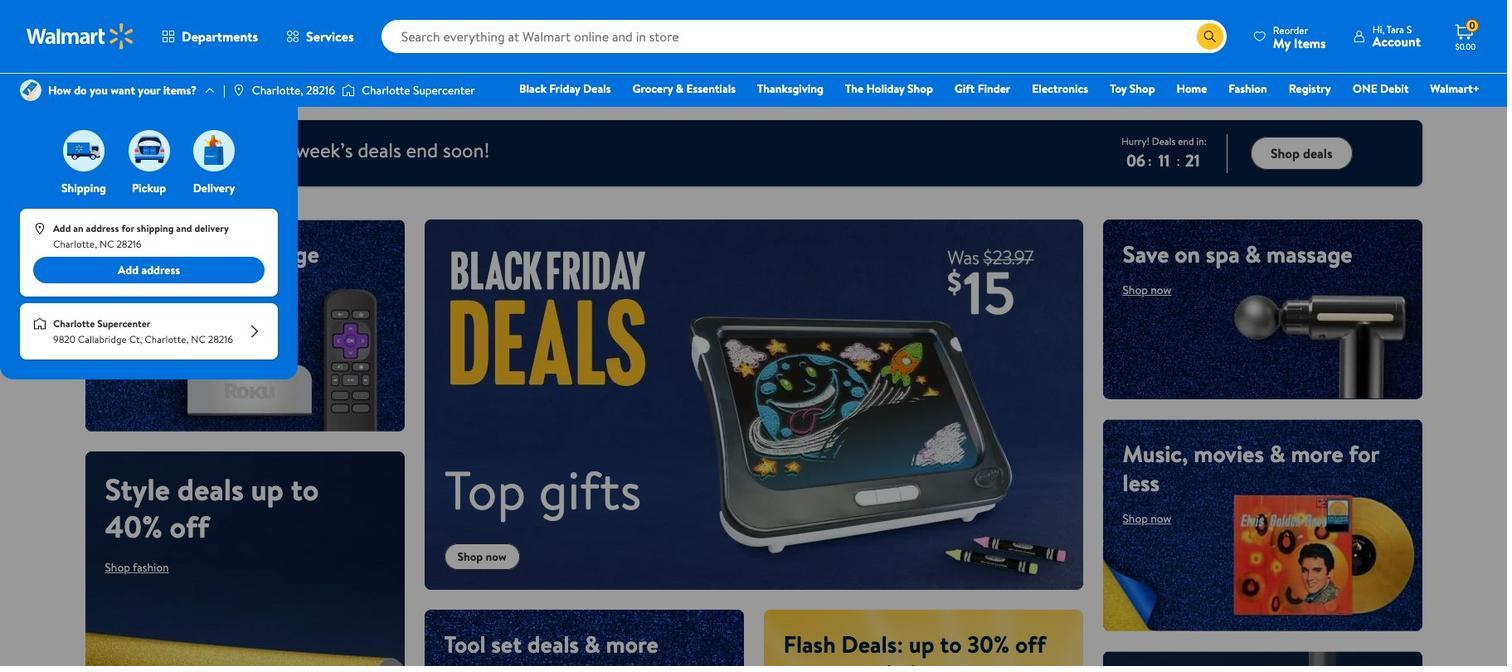 Task type: vqa. For each thing, say whether or not it's contained in the screenshot.
FOR to the bottom
yes



Task type: locate. For each thing, give the bounding box(es) containing it.
nc inside charlotte supercenter 9820 callabridge ct, charlotte, nc 28216
[[191, 333, 206, 347]]

off right '40%'
[[170, 507, 209, 548]]

2 vertical spatial 28216
[[208, 333, 233, 347]]

massage inside flash deals: up to 30% off massage chairs
[[783, 657, 869, 667]]

 image up shipping
[[63, 130, 105, 172]]

now down less
[[1151, 511, 1172, 527]]

30%
[[967, 628, 1010, 661]]

grocery & essentials
[[633, 80, 736, 97]]

 image inside pickup button
[[128, 130, 170, 172]]

now down top in the left of the page
[[486, 549, 507, 565]]

shop now link for top gifts
[[444, 544, 520, 570]]

up inside the style deals up to 40% off
[[251, 469, 284, 511]]

 image
[[63, 130, 105, 172], [128, 130, 170, 172], [193, 130, 235, 172], [33, 222, 46, 236]]

1 horizontal spatial massage
[[1267, 238, 1352, 270]]

gift finder link
[[947, 80, 1018, 98]]

1 vertical spatial for
[[1349, 438, 1379, 470]]

shop left fashion
[[105, 560, 130, 576]]

music, movies & more for less
[[1123, 438, 1379, 499]]

chairs
[[875, 657, 935, 667]]

shop now link down less
[[1123, 511, 1172, 527]]

now down save
[[1151, 282, 1172, 299]]

 image up pickup
[[128, 130, 170, 172]]

now for top
[[486, 549, 507, 565]]

off for 30%
[[1015, 628, 1046, 661]]

|
[[223, 82, 225, 99]]

shop down save
[[1123, 282, 1148, 299]]

0 horizontal spatial massage
[[783, 657, 869, 667]]

style deals up to 40% off
[[105, 469, 319, 548]]

charlotte supercenter 9820 callabridge ct, charlotte, nc 28216
[[53, 317, 233, 347]]

1 vertical spatial add
[[118, 262, 139, 279]]

1 vertical spatial off
[[1015, 628, 1046, 661]]

1 horizontal spatial end
[[1178, 134, 1194, 148]]

reorder my items
[[1273, 23, 1326, 52]]

shop now for top gifts
[[457, 549, 507, 565]]

the
[[845, 80, 864, 97]]

0 vertical spatial up
[[251, 469, 284, 511]]

add for add address
[[118, 262, 139, 279]]

add inside button
[[118, 262, 139, 279]]

shop right the toy at the top
[[1130, 80, 1155, 97]]

shop inside button
[[1271, 144, 1300, 162]]

0 horizontal spatial off
[[170, 507, 209, 548]]

grocery & essentials link
[[625, 80, 743, 98]]

off inside the style deals up to 40% off
[[170, 507, 209, 548]]

0 horizontal spatial add
[[53, 222, 71, 236]]

charlotte for charlotte supercenter
[[362, 82, 410, 99]]

06
[[1126, 149, 1146, 171]]

add
[[53, 222, 71, 236], [118, 262, 139, 279]]

0 vertical spatial address
[[86, 222, 119, 236]]

0 vertical spatial off
[[170, 507, 209, 548]]

1 horizontal spatial to
[[940, 628, 962, 661]]

& inside music, movies & more for less
[[1270, 438, 1285, 470]]

high
[[105, 238, 154, 270]]

0 horizontal spatial :
[[1148, 151, 1152, 170]]

1 horizontal spatial deals
[[1152, 134, 1176, 148]]

deals
[[583, 80, 611, 97], [1152, 134, 1176, 148]]

hi,
[[1373, 22, 1385, 36]]

registry link
[[1281, 80, 1339, 98]]

shop now link
[[1123, 282, 1172, 299], [105, 311, 154, 328], [1123, 511, 1172, 527], [444, 544, 520, 570]]

to for deals:
[[940, 628, 962, 661]]

0 vertical spatial more
[[1291, 438, 1343, 470]]

0 vertical spatial supercenter
[[413, 82, 475, 99]]

off inside flash deals: up to 30% off massage chairs
[[1015, 628, 1046, 661]]

1 vertical spatial massage
[[783, 657, 869, 667]]

now for music,
[[1151, 511, 1172, 527]]

electronics
[[1032, 80, 1088, 97]]

 image
[[20, 80, 41, 101], [342, 82, 355, 99], [232, 84, 245, 97], [33, 318, 46, 331]]

0 vertical spatial for
[[121, 222, 134, 236]]

1 horizontal spatial up
[[909, 628, 935, 661]]

1 horizontal spatial off
[[1015, 628, 1046, 661]]

$0.00
[[1456, 41, 1476, 52]]

 image up delivery
[[193, 130, 235, 172]]

 image for how do you want your items?
[[20, 80, 41, 101]]

to inside flash deals: up to 30% off massage chairs
[[940, 628, 962, 661]]

1 horizontal spatial for
[[1349, 438, 1379, 470]]

toy shop
[[1110, 80, 1155, 97]]

shop now link down top in the left of the page
[[444, 544, 520, 570]]

shop now link down save
[[1123, 282, 1172, 299]]

now
[[1151, 282, 1172, 299], [133, 311, 154, 328], [1151, 511, 1172, 527], [486, 549, 507, 565]]

 image inside shipping button
[[63, 130, 105, 172]]

1 horizontal spatial nc
[[191, 333, 206, 347]]

 image for charlotte, 28216
[[232, 84, 245, 97]]

now for high
[[133, 311, 154, 328]]

add inside add an address for shipping and delivery charlotte, nc 28216
[[53, 222, 71, 236]]

supercenter inside charlotte supercenter 9820 callabridge ct, charlotte, nc 28216
[[97, 317, 151, 331]]

0 vertical spatial add
[[53, 222, 71, 236]]

add down add an address for shipping and delivery charlotte, nc 28216
[[118, 262, 139, 279]]

charlotte, down an
[[53, 237, 97, 251]]

0 $0.00
[[1456, 18, 1476, 52]]

departments
[[182, 27, 258, 46]]

nc right ct,
[[191, 333, 206, 347]]

tech
[[160, 238, 205, 270]]

an
[[73, 222, 84, 236]]

account
[[1373, 32, 1421, 51]]

charlotte inside charlotte supercenter 9820 callabridge ct, charlotte, nc 28216
[[53, 317, 95, 331]]

departments button
[[148, 17, 272, 56]]

1 horizontal spatial add
[[118, 262, 139, 279]]

massage
[[1267, 238, 1352, 270], [783, 657, 869, 667]]

shop right holiday
[[908, 80, 933, 97]]

0 horizontal spatial nc
[[99, 237, 114, 251]]

one debit
[[1353, 80, 1409, 97]]

shop deals button
[[1251, 137, 1352, 170]]

s
[[1407, 22, 1412, 36]]

deals up 11
[[1152, 134, 1176, 148]]

nc
[[99, 237, 114, 251], [191, 333, 206, 347]]

deals
[[358, 136, 401, 164], [1303, 144, 1333, 162], [177, 469, 244, 511], [527, 628, 579, 661]]

0 horizontal spatial to
[[291, 469, 319, 511]]

tool
[[444, 628, 486, 661]]

deals right style
[[177, 469, 244, 511]]

supercenter for charlotte supercenter 9820 callabridge ct, charlotte, nc 28216
[[97, 317, 151, 331]]

shop now for save on spa & massage
[[1123, 282, 1172, 299]]

1 vertical spatial charlotte,
[[53, 237, 97, 251]]

shop now down top in the left of the page
[[457, 549, 507, 565]]

supercenter up soon!
[[413, 82, 475, 99]]

shop now up ct,
[[105, 311, 154, 328]]

the holiday shop
[[845, 80, 933, 97]]

deals inside the style deals up to 40% off
[[177, 469, 244, 511]]

up inside flash deals: up to 30% off massage chairs
[[909, 628, 935, 661]]

1 vertical spatial charlotte
[[53, 317, 95, 331]]

add an address for shipping and delivery charlotte, nc 28216
[[53, 222, 229, 251]]

deals:
[[841, 628, 903, 661]]

black friday deals link
[[512, 80, 618, 98]]

0 vertical spatial nc
[[99, 237, 114, 251]]

0 horizontal spatial end
[[406, 136, 438, 164]]

end inside hurry! deals end in: 06 : 11 : 21
[[1178, 134, 1194, 148]]

shop now down save
[[1123, 282, 1172, 299]]

shop now down less
[[1123, 511, 1172, 527]]

more inside music, movies & more for less
[[1291, 438, 1343, 470]]

search icon image
[[1203, 30, 1217, 43]]

music,
[[1123, 438, 1188, 470]]

charlotte, right ct,
[[145, 333, 189, 347]]

28216 down shipping
[[116, 237, 141, 251]]

28216 down services dropdown button
[[306, 82, 335, 99]]

fashion
[[133, 560, 169, 576]]

off for 40%
[[170, 507, 209, 548]]

end left soon!
[[406, 136, 438, 164]]

1 horizontal spatial 28216
[[208, 333, 233, 347]]

supercenter up ct,
[[97, 317, 151, 331]]

tool set deals & more
[[444, 628, 658, 661]]

up for deals:
[[909, 628, 935, 661]]

to inside the style deals up to 40% off
[[291, 469, 319, 511]]

shop now link up ct,
[[105, 311, 154, 328]]

28216
[[306, 82, 335, 99], [116, 237, 141, 251], [208, 333, 233, 347]]

1 horizontal spatial more
[[1291, 438, 1343, 470]]

to for deals
[[291, 469, 319, 511]]

supercenter
[[413, 82, 475, 99], [97, 317, 151, 331]]

address
[[86, 222, 119, 236], [141, 262, 180, 279]]

0 horizontal spatial charlotte,
[[53, 237, 97, 251]]

0 vertical spatial to
[[291, 469, 319, 511]]

walmart plus logo image
[[151, 139, 244, 168]]

0 vertical spatial massage
[[1267, 238, 1352, 270]]

0 vertical spatial deals
[[583, 80, 611, 97]]

1 horizontal spatial address
[[141, 262, 180, 279]]

nc up the add address button
[[99, 237, 114, 251]]

2 vertical spatial charlotte,
[[145, 333, 189, 347]]

0 horizontal spatial up
[[251, 469, 284, 511]]

0 vertical spatial charlotte,
[[252, 82, 303, 99]]

 image for delivery
[[193, 130, 235, 172]]

nc inside add an address for shipping and delivery charlotte, nc 28216
[[99, 237, 114, 251]]

week's
[[296, 136, 353, 164]]

for inside add an address for shipping and delivery charlotte, nc 28216
[[121, 222, 134, 236]]

charlotte, right |
[[252, 82, 303, 99]]

1 vertical spatial address
[[141, 262, 180, 279]]

:
[[1148, 151, 1152, 170], [1177, 151, 1180, 170]]

charlotte up 9820
[[53, 317, 95, 331]]

1 vertical spatial 28216
[[116, 237, 141, 251]]

off right 30%
[[1015, 628, 1046, 661]]

charlotte up this week's deals end soon!
[[362, 82, 410, 99]]

walmart image
[[27, 23, 134, 50]]

flash deals: up to 30% off massage chairs
[[783, 628, 1046, 667]]

add left an
[[53, 222, 71, 236]]

gifts,
[[210, 238, 263, 270]]

hi, tara s account
[[1373, 22, 1421, 51]]

28216 down high tech gifts, huge savings
[[208, 333, 233, 347]]

spa
[[1206, 238, 1240, 270]]

0 horizontal spatial supercenter
[[97, 317, 151, 331]]

: left 21
[[1177, 151, 1180, 170]]

1 horizontal spatial charlotte,
[[145, 333, 189, 347]]

home link
[[1169, 80, 1215, 98]]

deals down registry
[[1303, 144, 1333, 162]]

shop down 'registry' link
[[1271, 144, 1300, 162]]

1 vertical spatial to
[[940, 628, 962, 661]]

more
[[1291, 438, 1343, 470], [606, 628, 658, 661]]

now up ct,
[[133, 311, 154, 328]]

1 vertical spatial deals
[[1152, 134, 1176, 148]]

1 horizontal spatial :
[[1177, 151, 1180, 170]]

set
[[491, 628, 522, 661]]

walmart+ link
[[1423, 80, 1487, 98]]

0 horizontal spatial more
[[606, 628, 658, 661]]

off
[[170, 507, 209, 548], [1015, 628, 1046, 661]]

 image inside delivery button
[[193, 130, 235, 172]]

1 horizontal spatial supercenter
[[413, 82, 475, 99]]

deals right friday on the top of page
[[583, 80, 611, 97]]

1 vertical spatial supercenter
[[97, 317, 151, 331]]

end left 'in:' in the top right of the page
[[1178, 134, 1194, 148]]

0 horizontal spatial address
[[86, 222, 119, 236]]

: right 06
[[1148, 151, 1152, 170]]

0 horizontal spatial charlotte
[[53, 317, 95, 331]]

0 horizontal spatial for
[[121, 222, 134, 236]]

charlotte
[[362, 82, 410, 99], [53, 317, 95, 331]]

0 vertical spatial charlotte
[[362, 82, 410, 99]]

1 vertical spatial up
[[909, 628, 935, 661]]

0 horizontal spatial 28216
[[116, 237, 141, 251]]

0 horizontal spatial deals
[[583, 80, 611, 97]]

black friday deals
[[519, 80, 611, 97]]

to
[[291, 469, 319, 511], [940, 628, 962, 661]]

1 vertical spatial nc
[[191, 333, 206, 347]]

2 : from the left
[[1177, 151, 1180, 170]]

&
[[676, 80, 684, 97], [1245, 238, 1261, 270], [1270, 438, 1285, 470], [585, 628, 600, 661]]

1 horizontal spatial charlotte
[[362, 82, 410, 99]]

ct,
[[129, 333, 142, 347]]

0 vertical spatial 28216
[[306, 82, 335, 99]]



Task type: describe. For each thing, give the bounding box(es) containing it.
supercenter for charlotte supercenter
[[413, 82, 475, 99]]

charlotte, inside add an address for shipping and delivery charlotte, nc 28216
[[53, 237, 97, 251]]

deals inside "link"
[[583, 80, 611, 97]]

toy
[[1110, 80, 1127, 97]]

1 : from the left
[[1148, 151, 1152, 170]]

high tech gifts, huge savings
[[105, 238, 319, 299]]

one debit link
[[1345, 80, 1416, 98]]

gift finder
[[955, 80, 1011, 97]]

for inside music, movies & more for less
[[1349, 438, 1379, 470]]

charlotte for charlotte supercenter 9820 callabridge ct, charlotte, nc 28216
[[53, 317, 95, 331]]

holiday
[[866, 80, 905, 97]]

items
[[1294, 34, 1326, 52]]

one
[[1353, 80, 1378, 97]]

pickup button
[[125, 126, 173, 197]]

friday
[[549, 80, 580, 97]]

shop fashion link
[[105, 560, 169, 576]]

home
[[1177, 80, 1207, 97]]

my
[[1273, 34, 1291, 52]]

this week's deals end soon!
[[258, 136, 490, 164]]

hurry!
[[1121, 134, 1150, 148]]

shop fashion
[[105, 560, 169, 576]]

soon!
[[443, 136, 490, 164]]

shop down top in the left of the page
[[457, 549, 483, 565]]

electronics link
[[1025, 80, 1096, 98]]

up for deals
[[251, 469, 284, 511]]

how do you want your items?
[[48, 82, 197, 99]]

add for add an address for shipping and delivery charlotte, nc 28216
[[53, 222, 71, 236]]

charlotte supercenter
[[362, 82, 475, 99]]

shop down less
[[1123, 511, 1148, 527]]

shop now link for high tech gifts, huge savings
[[105, 311, 154, 328]]

9820
[[53, 333, 75, 347]]

2 horizontal spatial charlotte,
[[252, 82, 303, 99]]

 image for shipping
[[63, 130, 105, 172]]

huge
[[269, 238, 319, 270]]

shop now link for save on spa & massage
[[1123, 282, 1172, 299]]

do
[[74, 82, 87, 99]]

the holiday shop link
[[838, 80, 941, 98]]

flash
[[783, 628, 836, 661]]

debit
[[1380, 80, 1409, 97]]

black
[[519, 80, 547, 97]]

delivery button
[[190, 126, 238, 197]]

want
[[111, 82, 135, 99]]

essentials
[[686, 80, 736, 97]]

reorder
[[1273, 23, 1308, 37]]

Search search field
[[381, 20, 1227, 53]]

11
[[1158, 149, 1170, 171]]

shipping
[[61, 180, 106, 197]]

services button
[[272, 17, 368, 56]]

hurry! deals end in: 06 : 11 : 21
[[1121, 134, 1207, 171]]

shipping button
[[60, 126, 108, 197]]

28216 inside charlotte supercenter 9820 callabridge ct, charlotte, nc 28216
[[208, 333, 233, 347]]

shop now for music, movies & more for less
[[1123, 511, 1172, 527]]

40%
[[105, 507, 162, 548]]

tara
[[1387, 22, 1404, 36]]

in:
[[1196, 134, 1207, 148]]

21
[[1185, 149, 1200, 171]]

now for save
[[1151, 282, 1172, 299]]

delivery
[[193, 180, 235, 197]]

2 horizontal spatial 28216
[[306, 82, 335, 99]]

thanksgiving link
[[750, 80, 831, 98]]

add address button
[[33, 257, 265, 284]]

finder
[[978, 80, 1011, 97]]

shop now for high tech gifts, huge savings
[[105, 311, 154, 328]]

save
[[1123, 238, 1169, 270]]

how
[[48, 82, 71, 99]]

gift
[[955, 80, 975, 97]]

your
[[138, 82, 160, 99]]

savings
[[105, 267, 178, 299]]

 image left an
[[33, 222, 46, 236]]

deals right the set
[[527, 628, 579, 661]]

grocery
[[633, 80, 673, 97]]

Walmart Site-Wide search field
[[381, 20, 1227, 53]]

0
[[1469, 18, 1475, 33]]

 image for charlotte supercenter
[[342, 82, 355, 99]]

fashion
[[1229, 80, 1267, 97]]

 image for pickup
[[128, 130, 170, 172]]

walmart+
[[1430, 80, 1480, 97]]

deals right week's
[[358, 136, 401, 164]]

shipping
[[137, 222, 174, 236]]

address inside button
[[141, 262, 180, 279]]

deals inside button
[[1303, 144, 1333, 162]]

shop now link for music, movies & more for less
[[1123, 511, 1172, 527]]

thanksgiving
[[757, 80, 824, 97]]

and
[[176, 222, 192, 236]]

fashion link
[[1221, 80, 1275, 98]]

registry
[[1289, 80, 1331, 97]]

28216 inside add an address for shipping and delivery charlotte, nc 28216
[[116, 237, 141, 251]]

deals inside hurry! deals end in: 06 : 11 : 21
[[1152, 134, 1176, 148]]

on
[[1175, 238, 1200, 270]]

charlotte, inside charlotte supercenter 9820 callabridge ct, charlotte, nc 28216
[[145, 333, 189, 347]]

delivery
[[194, 222, 229, 236]]

items?
[[163, 82, 197, 99]]

movies
[[1194, 438, 1264, 470]]

shop deals
[[1271, 144, 1333, 162]]

1 vertical spatial more
[[606, 628, 658, 661]]

less
[[1123, 467, 1160, 499]]

callabridge
[[78, 333, 127, 347]]

top
[[444, 453, 526, 527]]

pickup
[[132, 180, 166, 197]]

add address
[[118, 262, 180, 279]]

address inside add an address for shipping and delivery charlotte, nc 28216
[[86, 222, 119, 236]]

shop up "callabridge"
[[105, 311, 130, 328]]



